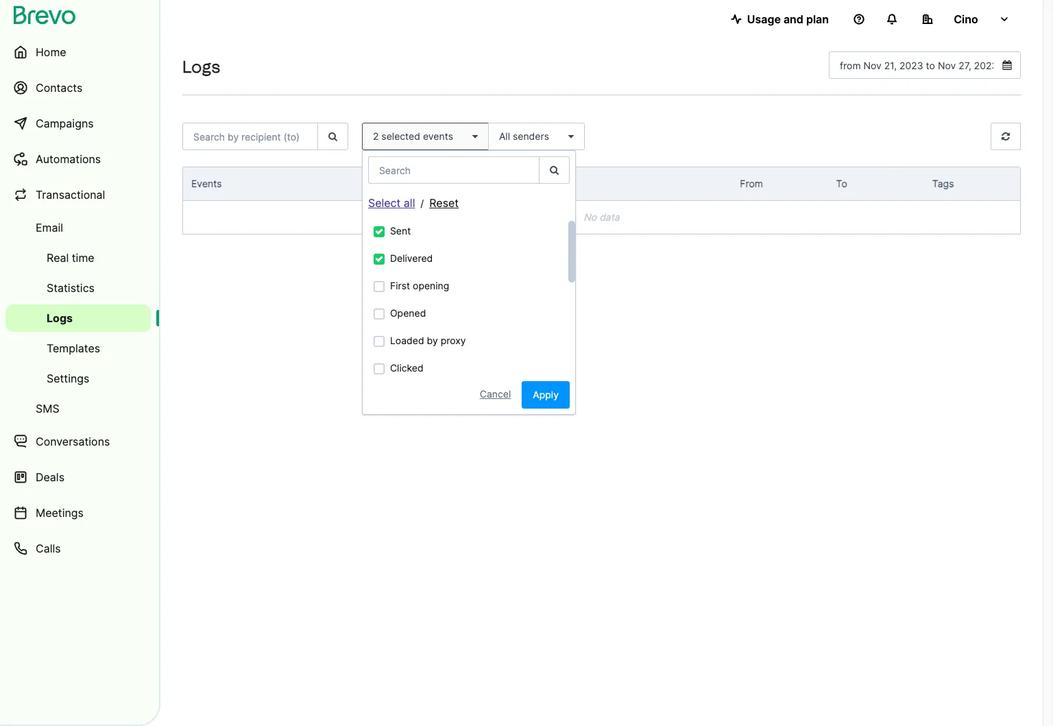 Task type: describe. For each thing, give the bounding box(es) containing it.
delivered
[[390, 252, 433, 264]]

all
[[499, 130, 510, 142]]

first
[[390, 280, 410, 291]]

apply
[[533, 389, 559, 401]]

automations
[[36, 152, 101, 166]]

real time link
[[5, 244, 151, 272]]

usage and plan button
[[720, 5, 840, 33]]

calls
[[36, 542, 61, 555]]

reset
[[429, 196, 459, 210]]

opening
[[413, 280, 449, 291]]

sent
[[390, 225, 411, 237]]

caret down image
[[563, 132, 574, 141]]

from
[[740, 178, 763, 189]]

Search text field
[[368, 156, 540, 184]]

meetings link
[[5, 496, 151, 529]]

clicked
[[390, 362, 424, 374]]

select all link
[[368, 196, 415, 210]]

sms link
[[5, 395, 151, 422]]

home link
[[5, 36, 151, 69]]

real
[[47, 251, 69, 265]]

logs link
[[5, 304, 151, 332]]

transactional
[[36, 188, 105, 202]]

opened
[[390, 307, 426, 319]]

settings link
[[5, 365, 151, 392]]

loaded by proxy
[[390, 335, 466, 346]]

proxy
[[441, 335, 466, 346]]

meetings
[[36, 506, 84, 520]]

2 selected events
[[373, 130, 453, 142]]

first opening
[[390, 280, 449, 291]]

real time
[[47, 251, 94, 265]]

select all / reset
[[368, 196, 459, 210]]

all
[[404, 196, 415, 210]]

no
[[584, 211, 597, 223]]

calls link
[[5, 532, 151, 565]]



Task type: locate. For each thing, give the bounding box(es) containing it.
by
[[427, 335, 438, 346]]

usage
[[747, 12, 781, 26]]

events
[[423, 130, 453, 142]]

deals
[[36, 470, 64, 484]]

templates link
[[5, 335, 151, 362]]

caret down image
[[467, 132, 478, 141]]

transactional link
[[5, 178, 151, 211]]

no data
[[584, 211, 620, 223]]

email
[[36, 221, 63, 234]]

tags
[[932, 178, 954, 189]]

sms
[[36, 402, 59, 415]]

cancel
[[480, 388, 511, 400]]

data
[[599, 211, 620, 223]]

senders
[[513, 130, 549, 142]]

None text field
[[829, 51, 1021, 79]]

contacts link
[[5, 71, 151, 104]]

2
[[373, 130, 379, 142]]

events
[[191, 178, 222, 189]]

1 horizontal spatial logs
[[182, 57, 220, 76]]

cino button
[[911, 5, 1021, 33]]

and
[[784, 12, 803, 26]]

settings
[[47, 372, 89, 385]]

date
[[374, 178, 395, 189]]

logs
[[182, 57, 220, 76], [47, 311, 73, 325]]

contacts
[[36, 81, 83, 95]]

usage and plan
[[747, 12, 829, 26]]

email link
[[5, 214, 151, 241]]

0 horizontal spatial logs
[[47, 311, 73, 325]]

home
[[36, 45, 66, 59]]

to
[[836, 178, 847, 189]]

statistics
[[47, 281, 95, 295]]

campaigns
[[36, 117, 94, 130]]

select
[[368, 196, 401, 210]]

plan
[[806, 12, 829, 26]]

reset link
[[429, 196, 459, 210]]

selected
[[381, 130, 420, 142]]

loaded
[[390, 335, 424, 346]]

0 vertical spatial logs
[[182, 57, 220, 76]]

deals link
[[5, 461, 151, 494]]

apply button
[[522, 381, 570, 409]]

time
[[72, 251, 94, 265]]

automations link
[[5, 143, 151, 176]]

cancel link
[[469, 383, 522, 405]]

subject
[[489, 178, 523, 189]]

all senders
[[499, 130, 549, 142]]

statistics link
[[5, 274, 151, 302]]

conversations
[[36, 435, 110, 448]]

2 selected events button
[[362, 123, 489, 150]]

/
[[420, 197, 424, 209]]

templates
[[47, 341, 100, 355]]

all senders button
[[488, 123, 585, 150]]

cino
[[954, 12, 978, 26]]

conversations link
[[5, 425, 151, 458]]

Search by recipient (to) search field
[[182, 123, 318, 150]]

campaigns link
[[5, 107, 151, 140]]

1 vertical spatial logs
[[47, 311, 73, 325]]



Task type: vqa. For each thing, say whether or not it's contained in the screenshot.
"Logs" within Logs "link"
yes



